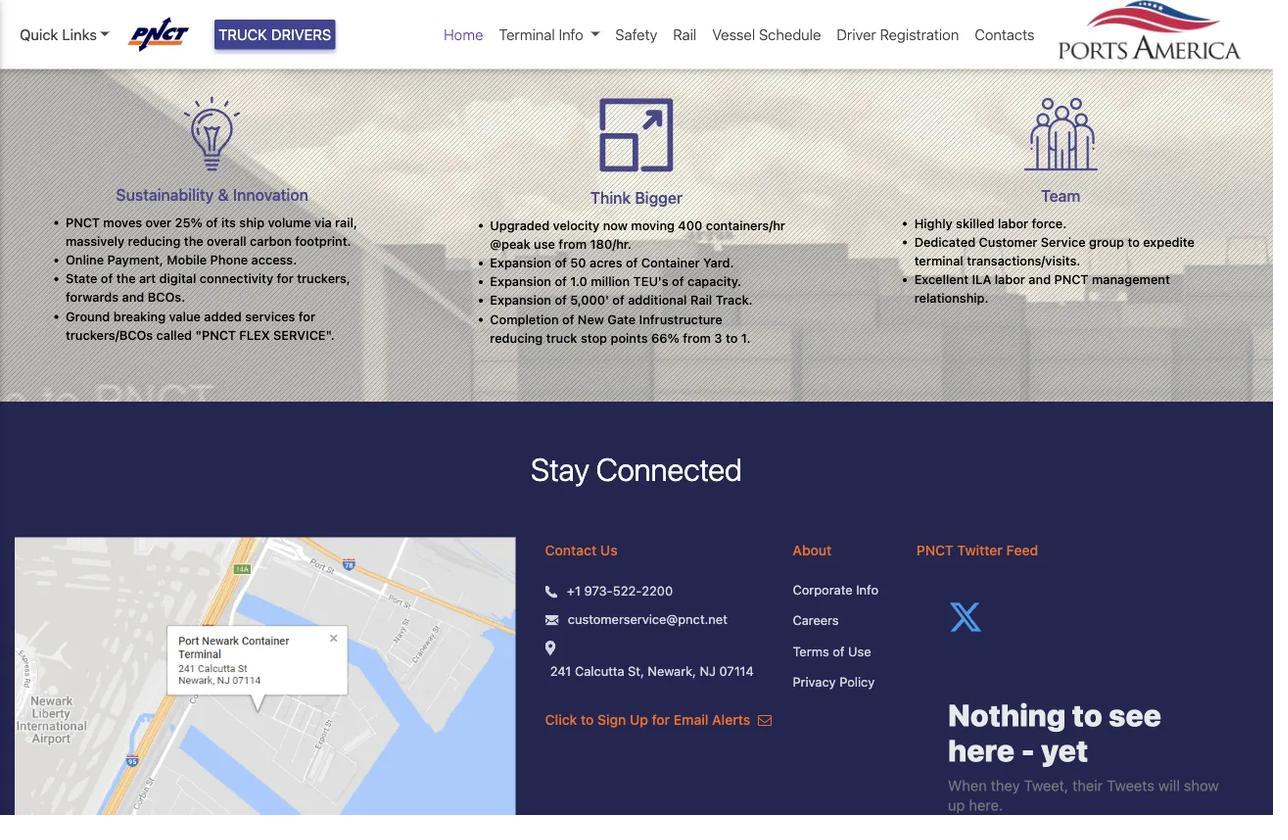 Task type: vqa. For each thing, say whether or not it's contained in the screenshot.
top Reducing
yes



Task type: describe. For each thing, give the bounding box(es) containing it.
mobile
[[167, 252, 207, 267]]

alerts
[[712, 712, 751, 728]]

of inside terms of use link
[[833, 644, 845, 659]]

careers link
[[793, 611, 888, 630]]

66%
[[652, 330, 680, 345]]

now
[[603, 217, 628, 232]]

1 vertical spatial the
[[116, 271, 136, 286]]

online
[[66, 252, 104, 267]]

bigger
[[635, 189, 683, 207]]

1 expansion from the top
[[490, 255, 552, 270]]

stay
[[531, 451, 590, 488]]

of left 1.0
[[555, 274, 567, 289]]

million
[[591, 274, 630, 289]]

of left 5,000'
[[555, 293, 567, 307]]

reducing inside pnct moves over 25% of its ship volume via rail, massively reducing the overall carbon footprint. online payment, mobile phone access. state of the art digital connectivity for truckers, forwards and bcos. ground breaking value added services for truckers/bcos called "pnct flex service".
[[128, 233, 181, 248]]

flex
[[239, 327, 270, 342]]

corporate
[[793, 582, 853, 597]]

2 vertical spatial for
[[652, 712, 670, 728]]

capacity.
[[688, 274, 742, 289]]

truck
[[219, 26, 267, 43]]

gate
[[608, 311, 636, 326]]

2200
[[642, 584, 673, 598]]

@peak
[[490, 236, 531, 251]]

pnct for pnct twitter feed
[[917, 542, 954, 558]]

new
[[578, 311, 605, 326]]

value
[[169, 308, 201, 323]]

think
[[591, 189, 631, 207]]

quick links link
[[20, 23, 109, 46]]

highly skilled labor force. dedicated customer service group to expedite terminal transactions/visits. excellent ila labor and pnct management relationship.
[[915, 215, 1195, 305]]

email
[[674, 712, 709, 728]]

+1 973-522-2200
[[567, 584, 673, 598]]

400
[[678, 217, 703, 232]]

truck drivers link
[[215, 20, 335, 49]]

1 vertical spatial for
[[299, 308, 316, 323]]

1 horizontal spatial the
[[184, 233, 204, 248]]

25%
[[175, 214, 203, 229]]

safety link
[[608, 16, 666, 53]]

its
[[222, 214, 236, 229]]

to inside the 'highly skilled labor force. dedicated customer service group to expedite terminal transactions/visits. excellent ila labor and pnct management relationship.'
[[1128, 234, 1140, 249]]

522-
[[613, 584, 642, 598]]

ship
[[239, 214, 265, 229]]

0 vertical spatial from
[[559, 236, 587, 251]]

policy
[[840, 675, 875, 689]]

sustainability & innovation
[[116, 186, 309, 204]]

drivers
[[271, 26, 331, 43]]

973-
[[584, 584, 613, 598]]

additional
[[628, 293, 687, 307]]

privacy
[[793, 675, 836, 689]]

of up forwards
[[101, 271, 113, 286]]

called
[[156, 327, 192, 342]]

massively
[[66, 233, 125, 248]]

07114
[[720, 664, 754, 679]]

calcutta
[[575, 664, 625, 679]]

privacy policy link
[[793, 673, 888, 692]]

careers
[[793, 613, 839, 628]]

5,000'
[[571, 293, 609, 307]]

terms of use link
[[793, 642, 888, 661]]

think bigger image
[[598, 97, 676, 174]]

of right acres
[[626, 255, 638, 270]]

think bigger
[[591, 189, 683, 207]]

driver
[[837, 26, 877, 43]]

phone
[[210, 252, 248, 267]]

+1
[[567, 584, 581, 598]]

ila
[[972, 272, 992, 287]]

expedite
[[1144, 234, 1195, 249]]

truckers/bcos
[[66, 327, 153, 342]]

team image
[[1023, 97, 1100, 172]]

us
[[601, 542, 618, 558]]

241 calcutta st, newark, nj 07114
[[550, 664, 754, 679]]

completion
[[490, 311, 559, 326]]

carbon
[[250, 233, 292, 248]]

force.
[[1032, 215, 1067, 230]]

up
[[630, 712, 649, 728]]

container
[[642, 255, 700, 270]]

transactions/visits.
[[967, 253, 1081, 268]]

feed
[[1007, 542, 1039, 558]]

links
[[62, 26, 97, 43]]

upgraded velocity now moving 400 containers/hr @peak use from 180/hr. expansion of 50 acres of container yard. expansion of 1.0 million teu's of capacity. expansion of 5,000' of additional rail track. completion of new gate infrustructure reducing truck stop points 66% from 3 to 1.
[[490, 217, 786, 345]]

info for corporate info
[[857, 582, 879, 597]]

forwards
[[66, 290, 119, 304]]

newark,
[[648, 664, 696, 679]]

driver registration link
[[829, 16, 967, 53]]

services
[[245, 308, 295, 323]]

of down container
[[672, 274, 684, 289]]

pnct inside the 'highly skilled labor force. dedicated customer service group to expedite terminal transactions/visits. excellent ila labor and pnct management relationship.'
[[1055, 272, 1089, 287]]

added
[[204, 308, 242, 323]]

sustainability
[[116, 186, 214, 204]]

1 vertical spatial labor
[[995, 272, 1026, 287]]

sustainability & innovation image
[[184, 97, 241, 171]]

info for terminal info
[[559, 26, 584, 43]]



Task type: locate. For each thing, give the bounding box(es) containing it.
vessel schedule link
[[705, 16, 829, 53]]

from down velocity
[[559, 236, 587, 251]]

use
[[534, 236, 556, 251]]

0 horizontal spatial pnct
[[66, 214, 100, 229]]

reducing inside upgraded velocity now moving 400 containers/hr @peak use from 180/hr. expansion of 50 acres of container yard. expansion of 1.0 million teu's of capacity. expansion of 5,000' of additional rail track. completion of new gate infrustructure reducing truck stop points 66% from 3 to 1.
[[490, 330, 543, 345]]

2 horizontal spatial to
[[1128, 234, 1140, 249]]

pnct twitter feed
[[917, 542, 1039, 558]]

1 vertical spatial reducing
[[490, 330, 543, 345]]

containers/hr
[[706, 217, 786, 232]]

dedicated
[[915, 234, 976, 249]]

rail inside upgraded velocity now moving 400 containers/hr @peak use from 180/hr. expansion of 50 acres of container yard. expansion of 1.0 million teu's of capacity. expansion of 5,000' of additional rail track. completion of new gate infrustructure reducing truck stop points 66% from 3 to 1.
[[691, 293, 713, 307]]

1 vertical spatial from
[[683, 330, 711, 345]]

connected
[[596, 451, 743, 488]]

nj
[[700, 664, 716, 679]]

about
[[793, 542, 832, 558]]

1 vertical spatial pnct
[[1055, 272, 1089, 287]]

1 vertical spatial to
[[726, 330, 738, 345]]

0 vertical spatial expansion
[[490, 255, 552, 270]]

1 horizontal spatial pnct
[[917, 542, 954, 558]]

and down transactions/visits.
[[1029, 272, 1051, 287]]

2 vertical spatial to
[[581, 712, 594, 728]]

track.
[[716, 293, 753, 307]]

rail right safety
[[673, 26, 697, 43]]

2 vertical spatial pnct
[[917, 542, 954, 558]]

to left sign
[[581, 712, 594, 728]]

for right up
[[652, 712, 670, 728]]

to right 3
[[726, 330, 738, 345]]

click to sign up for email alerts
[[545, 712, 754, 728]]

0 vertical spatial and
[[1029, 272, 1051, 287]]

1.
[[741, 330, 751, 345]]

1 horizontal spatial info
[[857, 582, 879, 597]]

of left use
[[833, 644, 845, 659]]

terms of use
[[793, 644, 872, 659]]

pnct down 'service'
[[1055, 272, 1089, 287]]

1 horizontal spatial for
[[299, 308, 316, 323]]

group
[[1090, 234, 1125, 249]]

0 vertical spatial reducing
[[128, 233, 181, 248]]

0 horizontal spatial from
[[559, 236, 587, 251]]

envelope o image
[[758, 713, 772, 727]]

truck
[[546, 330, 578, 345]]

0 horizontal spatial the
[[116, 271, 136, 286]]

0 vertical spatial the
[[184, 233, 204, 248]]

from left 3
[[683, 330, 711, 345]]

bcos.
[[148, 290, 185, 304]]

of left its
[[206, 214, 218, 229]]

0 horizontal spatial and
[[122, 290, 144, 304]]

skilled
[[956, 215, 995, 230]]

180/hr.
[[590, 236, 632, 251]]

241
[[550, 664, 572, 679]]

terminal
[[499, 26, 555, 43]]

click to sign up for email alerts link
[[545, 712, 772, 728]]

payment,
[[107, 252, 163, 267]]

1 horizontal spatial from
[[683, 330, 711, 345]]

0 horizontal spatial reducing
[[128, 233, 181, 248]]

labor up customer
[[998, 215, 1029, 230]]

pnct left twitter
[[917, 542, 954, 558]]

innovation
[[233, 186, 309, 204]]

+1 973-522-2200 link
[[567, 582, 673, 601]]

reducing down completion
[[490, 330, 543, 345]]

0 vertical spatial rail
[[673, 26, 697, 43]]

1 vertical spatial expansion
[[490, 274, 552, 289]]

rail,
[[335, 214, 358, 229]]

1 vertical spatial and
[[122, 290, 144, 304]]

driver registration
[[837, 26, 960, 43]]

1 vertical spatial info
[[857, 582, 879, 597]]

teu's
[[633, 274, 669, 289]]

0 vertical spatial info
[[559, 26, 584, 43]]

contact
[[545, 542, 597, 558]]

overall
[[207, 233, 247, 248]]

the down 25%
[[184, 233, 204, 248]]

terminal info
[[499, 26, 584, 43]]

0 vertical spatial pnct
[[66, 214, 100, 229]]

privacy policy
[[793, 675, 875, 689]]

and up breaking
[[122, 290, 144, 304]]

pnct
[[66, 214, 100, 229], [1055, 272, 1089, 287], [917, 542, 954, 558]]

pnct up massively
[[66, 214, 100, 229]]

0 horizontal spatial info
[[559, 26, 584, 43]]

info up the careers link on the right
[[857, 582, 879, 597]]

of left "50"
[[555, 255, 567, 270]]

twitter
[[958, 542, 1003, 558]]

1 horizontal spatial reducing
[[490, 330, 543, 345]]

use
[[849, 644, 872, 659]]

and inside pnct moves over 25% of its ship volume via rail, massively reducing the overall carbon footprint. online payment, mobile phone access. state of the art digital connectivity for truckers, forwards and bcos. ground breaking value added services for truckers/bcos called "pnct flex service".
[[122, 290, 144, 304]]

3
[[715, 330, 723, 345]]

rail
[[673, 26, 697, 43], [691, 293, 713, 307]]

excellent
[[915, 272, 969, 287]]

1 vertical spatial rail
[[691, 293, 713, 307]]

0 horizontal spatial to
[[581, 712, 594, 728]]

for
[[277, 271, 294, 286], [299, 308, 316, 323], [652, 712, 670, 728]]

pnct for pnct moves over 25% of its ship volume via rail, massively reducing the overall carbon footprint. online payment, mobile phone access. state of the art digital connectivity for truckers, forwards and bcos. ground breaking value added services for truckers/bcos called "pnct flex service".
[[66, 214, 100, 229]]

from
[[559, 236, 587, 251], [683, 330, 711, 345]]

0 horizontal spatial for
[[277, 271, 294, 286]]

to right group
[[1128, 234, 1140, 249]]

reducing down over in the top of the page
[[128, 233, 181, 248]]

rail link
[[666, 16, 705, 53]]

yard.
[[704, 255, 734, 270]]

2 horizontal spatial pnct
[[1055, 272, 1089, 287]]

the down payment,
[[116, 271, 136, 286]]

"pnct
[[195, 327, 236, 342]]

moving
[[631, 217, 675, 232]]

home
[[444, 26, 483, 43]]

contacts
[[975, 26, 1035, 43]]

team
[[1042, 187, 1081, 205]]

over
[[146, 214, 172, 229]]

labor down transactions/visits.
[[995, 272, 1026, 287]]

of up truck
[[562, 311, 575, 326]]

rail down capacity. in the right of the page
[[691, 293, 713, 307]]

of up gate
[[613, 293, 625, 307]]

terminal
[[915, 253, 964, 268]]

to inside upgraded velocity now moving 400 containers/hr @peak use from 180/hr. expansion of 50 acres of container yard. expansion of 1.0 million teu's of capacity. expansion of 5,000' of additional rail track. completion of new gate infrustructure reducing truck stop points 66% from 3 to 1.
[[726, 330, 738, 345]]

safety
[[616, 26, 658, 43]]

breaking
[[113, 308, 166, 323]]

for down access.
[[277, 271, 294, 286]]

2 vertical spatial expansion
[[490, 293, 552, 307]]

0 vertical spatial labor
[[998, 215, 1029, 230]]

quick
[[20, 26, 58, 43]]

acres
[[590, 255, 623, 270]]

1 horizontal spatial to
[[726, 330, 738, 345]]

2 expansion from the top
[[490, 274, 552, 289]]

0 vertical spatial to
[[1128, 234, 1140, 249]]

1 horizontal spatial and
[[1029, 272, 1051, 287]]

1.0
[[571, 274, 588, 289]]

moves
[[103, 214, 142, 229]]

and inside the 'highly skilled labor force. dedicated customer service group to expedite terminal transactions/visits. excellent ila labor and pnct management relationship.'
[[1029, 272, 1051, 287]]

2 horizontal spatial for
[[652, 712, 670, 728]]

for up service".
[[299, 308, 316, 323]]

state
[[66, 271, 97, 286]]

truckers,
[[297, 271, 351, 286]]

service".
[[273, 327, 335, 342]]

241 calcutta st, newark, nj 07114 link
[[550, 662, 754, 681]]

truck drivers
[[219, 26, 331, 43]]

home link
[[436, 16, 491, 53]]

3 expansion from the top
[[490, 293, 552, 307]]

to
[[1128, 234, 1140, 249], [726, 330, 738, 345], [581, 712, 594, 728]]

terminal info link
[[491, 16, 608, 53]]

velocity
[[553, 217, 600, 232]]

pnct moves over 25% of its ship volume via rail, massively reducing the overall carbon footprint. online payment, mobile phone access. state of the art digital connectivity for truckers, forwards and bcos. ground breaking value added services for truckers/bcos called "pnct flex service".
[[66, 214, 358, 342]]

connectivity
[[200, 271, 273, 286]]

volume
[[268, 214, 311, 229]]

digital
[[159, 271, 196, 286]]

the
[[184, 233, 204, 248], [116, 271, 136, 286]]

pnct inside pnct moves over 25% of its ship volume via rail, massively reducing the overall carbon footprint. online payment, mobile phone access. state of the art digital connectivity for truckers, forwards and bcos. ground breaking value added services for truckers/bcos called "pnct flex service".
[[66, 214, 100, 229]]

points
[[611, 330, 648, 345]]

info right "terminal"
[[559, 26, 584, 43]]

0 vertical spatial for
[[277, 271, 294, 286]]



